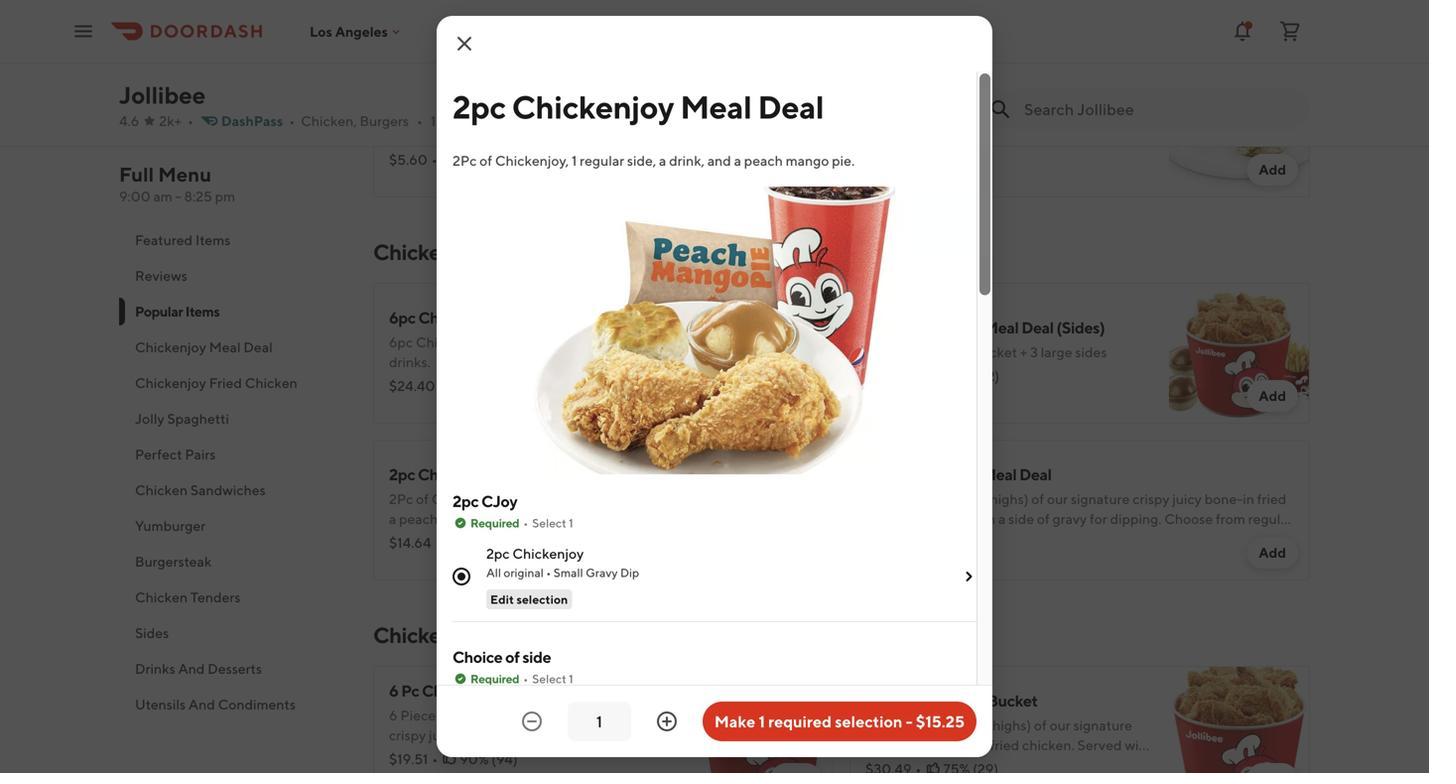 Task type: vqa. For each thing, say whether or not it's contained in the screenshot.
Required inside the 2pc CJoy group
yes



Task type: describe. For each thing, give the bounding box(es) containing it.
1 10pc from the top
[[866, 318, 900, 337]]

2pc inside 2pc chickenjoy meal deal 2pc of chickenjoy, 1 regular side, a drink, and a peach mango pie. $14.64
[[389, 491, 413, 507]]

add for the 'mashed potatoes regular' image
[[1259, 4, 1287, 21]]

(6
[[926, 491, 939, 507]]

for inside 'baked cheddar mac n cheese our  macaroni and cheese is topped with shredded cheddar cheese and baked in- house for the perfectly balance of creamy and cheesy.'
[[430, 147, 448, 164]]

chickenjoy inside 12pc chickenjoy meal deal 12 pieces (6 legs, 6 thighs) of our signature crispy juicy bone-in fried chicken. served with a side of gravy for dipping. choose from regular and spicy.
[[900, 465, 979, 484]]

warm
[[1103, 108, 1137, 124]]

1 vertical spatial fried
[[486, 623, 536, 648]]

12pc
[[866, 465, 898, 484]]

chicken tenders
[[135, 589, 241, 606]]

increase quantity by 1 image
[[655, 710, 679, 734]]

1 inside "button"
[[759, 712, 765, 731]]

baked cheddar mac n cheese image
[[693, 57, 834, 198]]

10 pc chickenjoy bucket
[[866, 692, 1038, 710]]

chicken sandwiches
[[135, 482, 266, 498]]

88% (18)
[[459, 151, 513, 168]]

$36.60
[[866, 368, 912, 384]]

gravy
[[1053, 511, 1087, 527]]

2pc inside dialog
[[453, 152, 477, 169]]

featured
[[135, 232, 193, 248]]

macaroni
[[417, 108, 475, 124]]

chicken tenders button
[[119, 580, 350, 616]]

• inside 2pc chickenjoy all original • small gravy dip
[[546, 566, 551, 580]]

in- inside our biscuits are baked  in-house to be warm and flakey. 90% (11)
[[1009, 108, 1027, 124]]

baked inside 'baked cheddar mac n cheese our  macaroni and cheese is topped with shredded cheddar cheese and baked in- house for the perfectly balance of creamy and cheesy.'
[[581, 128, 621, 144]]

selection inside "button"
[[835, 712, 903, 731]]

los angeles
[[310, 23, 388, 39]]

sides,
[[599, 334, 634, 350]]

and for utensils
[[189, 697, 215, 713]]

of right the at top left
[[480, 152, 493, 169]]

reviews button
[[119, 258, 350, 294]]

- for 1
[[906, 712, 913, 731]]

and for drinks
[[178, 661, 205, 677]]

1 vertical spatial 6
[[389, 682, 399, 700]]

our inside our biscuits are baked  in-house to be warm and flakey. 90% (11)
[[866, 108, 891, 124]]

chickenjoy, inside 2pc chickenjoy meal deal 2pc of chickenjoy, 1 regular side, a drink, and a peach mango pie. $14.64
[[432, 491, 506, 507]]

drinks
[[135, 661, 175, 677]]

sides button
[[119, 616, 350, 651]]

is
[[552, 108, 562, 124]]

creamy
[[603, 147, 649, 164]]

pc for 6
[[401, 682, 419, 700]]

balance
[[535, 147, 584, 164]]

jolly spaghetti button
[[119, 401, 350, 437]]

baked
[[389, 82, 434, 101]]

2pc chickenjoy meal deal image
[[693, 440, 834, 581]]

drink, inside 2pc chickenjoy meal deal 2pc of chickenjoy, 1 regular side, a drink, and a peach mango pie. $14.64
[[606, 491, 641, 507]]

original
[[504, 566, 544, 580]]

featured items button
[[119, 222, 350, 258]]

and inside 6pc chickenjoy meal deal 6pc chickenjoy bucket, 2 regular sides, and 2 drinks. $24.40
[[637, 334, 660, 350]]

• left 'mi'
[[417, 113, 423, 129]]

bucket for 10 pc chickenjoy bucket
[[988, 692, 1038, 710]]

chicken down perfect
[[135, 482, 188, 498]]

of inside 2pc chickenjoy meal deal 2pc of chickenjoy, 1 regular side, a drink, and a peach mango pie. $14.64
[[416, 491, 429, 507]]

$24.40
[[389, 378, 435, 394]]

chickenjoy inside 2pc chickenjoy meal deal 2pc of chickenjoy, 1 regular side, a drink, and a peach mango pie. $14.64
[[418, 465, 497, 484]]

chickenjoy inside chickenjoy fried chicken button
[[135, 375, 206, 391]]

popular
[[135, 303, 183, 320]]

2pc chickenjoy meal deal dialog
[[437, 16, 993, 773]]

1 vertical spatial cheese
[[507, 128, 552, 144]]

of right choice
[[506, 648, 520, 667]]

1 2 from the left
[[541, 334, 548, 350]]

add for 'biscuits 2pcs' image
[[1259, 161, 1287, 178]]

full menu 9:00 am - 8:25 pm
[[119, 163, 235, 205]]

popular items
[[135, 303, 220, 320]]

cheese
[[549, 82, 603, 101]]

biscuits 2pcs image
[[1170, 57, 1311, 198]]

sides
[[135, 625, 169, 641]]

yumburger button
[[119, 508, 350, 544]]

featured items
[[135, 232, 231, 248]]

- for menu
[[175, 188, 181, 205]]

chickenjoy fried chicken inside button
[[135, 375, 298, 391]]

for inside 12pc chickenjoy meal deal 12 pieces (6 legs, 6 thighs) of our signature crispy juicy bone-in fried chicken. served with a side of gravy for dipping. choose from regular and spicy.
[[1090, 511, 1108, 527]]

spicy.
[[892, 531, 927, 547]]

• right 2k+
[[188, 113, 193, 129]]

mango inside 2pc chickenjoy meal deal dialog
[[786, 152, 830, 169]]

mashed potatoes large image
[[693, 0, 834, 41]]

tenders
[[190, 589, 241, 606]]

fried
[[1258, 491, 1287, 507]]

2k+
[[159, 113, 182, 129]]

select for 2pc cjoy
[[532, 516, 567, 530]]

8:25
[[184, 188, 212, 205]]

side inside 12pc chickenjoy meal deal 12 pieces (6 legs, 6 thighs) of our signature crispy juicy bone-in fried chicken. served with a side of gravy for dipping. choose from regular and spicy.
[[1009, 511, 1035, 527]]

regular inside 6pc chickenjoy meal deal 6pc chickenjoy bucket, 2 regular sides, and 2 drinks. $24.40
[[551, 334, 596, 350]]

and inside 12pc chickenjoy meal deal 12 pieces (6 legs, 6 thighs) of our signature crispy juicy bone-in fried chicken. served with a side of gravy for dipping. choose from regular and spicy.
[[866, 531, 890, 547]]

mashed potatoes regular image
[[1170, 0, 1311, 41]]

add button for baked cheddar mac n cheese image
[[771, 154, 822, 186]]

pm
[[215, 188, 235, 205]]

deal inside chickenjoy meal deal button
[[244, 339, 273, 355]]

in- inside 'baked cheddar mac n cheese our  macaroni and cheese is topped with shredded cheddar cheese and baked in- house for the perfectly balance of creamy and cheesy.'
[[624, 128, 641, 144]]

0 vertical spatial cheese
[[505, 108, 549, 124]]

burgersteak
[[135, 554, 212, 570]]

chickenjoy, inside 2pc chickenjoy meal deal dialog
[[495, 152, 569, 169]]

utensils and condiments
[[135, 697, 296, 713]]

• select 1 for 2pc cjoy
[[523, 516, 574, 530]]

meal for 6pc chickenjoy meal deal 6pc chickenjoy bucket, 2 regular sides, and 2 drinks. $24.40
[[500, 308, 535, 327]]

dashpass
[[221, 113, 283, 129]]

required
[[769, 712, 832, 731]]

chickenjoy inside 2pc chickenjoy all original • small gravy dip
[[513, 546, 584, 562]]

12pc chickenjoy meal deal 12 pieces (6 legs, 6 thighs) of our signature crispy juicy bone-in fried chicken. served with a side of gravy for dipping. choose from regular and spicy.
[[866, 465, 1293, 547]]

peach inside 2pc chickenjoy meal deal 2pc of chickenjoy, 1 regular side, a drink, and a peach mango pie. $14.64
[[399, 511, 438, 527]]

2pc for 2pc chickenjoy meal deal
[[453, 88, 506, 126]]

side inside 2pc chickenjoy meal deal dialog
[[523, 648, 551, 667]]

meal inside button
[[209, 339, 241, 355]]

(94)
[[492, 751, 518, 768]]

meal for 12pc chickenjoy meal deal 12 pieces (6 legs, 6 thighs) of our signature crispy juicy bone-in fried chicken. served with a side of gravy for dipping. choose from regular and spicy.
[[982, 465, 1017, 484]]

regular inside 12pc chickenjoy meal deal 12 pieces (6 legs, 6 thighs) of our signature crispy juicy bone-in fried chicken. served with a side of gravy for dipping. choose from regular and spicy.
[[1249, 511, 1293, 527]]

2pc chickenjoy all original • small gravy dip
[[487, 546, 640, 580]]

bone-
[[1205, 491, 1243, 507]]

shredded
[[389, 128, 449, 144]]

with inside 12pc chickenjoy meal deal 12 pieces (6 legs, 6 thighs) of our signature crispy juicy bone-in fried chicken. served with a side of gravy for dipping. choose from regular and spicy.
[[969, 511, 996, 527]]

chicken sandwiches button
[[119, 473, 350, 508]]

juicy
[[1173, 491, 1202, 507]]

cheesy.
[[389, 167, 436, 184]]

selection inside 2pc cjoy group
[[517, 593, 568, 607]]

add button for 10pc chickenjoy meal deal (sides) image
[[1247, 380, 1299, 412]]

and inside 2pc chickenjoy meal deal dialog
[[708, 152, 732, 169]]

perfectly
[[475, 147, 532, 164]]

all
[[487, 566, 501, 580]]

and inside our biscuits are baked  in-house to be warm and flakey. 90% (11)
[[866, 128, 890, 144]]

90% (94)
[[460, 751, 518, 768]]

add for 10pc chickenjoy meal deal (sides) image
[[1259, 388, 1287, 404]]

thighs)
[[985, 491, 1029, 507]]

$5.60 •
[[389, 151, 438, 168]]

deal for 2pc chickenjoy meal deal
[[758, 88, 824, 126]]

dashpass •
[[221, 113, 295, 129]]

yumburger
[[135, 518, 206, 534]]

chickenjoy meal deal button
[[119, 330, 350, 365]]

regular inside 2pc chickenjoy meal deal dialog
[[580, 152, 625, 169]]

spaghetti
[[167, 411, 229, 427]]

add button for the 'mashed potatoes regular' image
[[1247, 0, 1299, 29]]

deal for 2pc chickenjoy meal deal 2pc of chickenjoy, 1 regular side, a drink, and a peach mango pie. $14.64
[[537, 465, 570, 484]]

10 pc chickenjoy bucket image
[[1170, 666, 1311, 773]]

2pc cjoy group
[[453, 490, 977, 623]]

dipping.
[[1111, 511, 1162, 527]]

drinks.
[[389, 354, 431, 370]]

the
[[451, 147, 472, 164]]

cheddar
[[437, 82, 498, 101]]

perfect pairs
[[135, 446, 216, 463]]

pie. inside 2pc chickenjoy meal deal 2pc of chickenjoy, 1 regular side, a drink, and a peach mango pie. $14.64
[[487, 511, 510, 527]]

6 pc chickenjoy bucket image
[[693, 666, 834, 773]]

items for popular items
[[185, 303, 220, 320]]



Task type: locate. For each thing, give the bounding box(es) containing it.
am
[[153, 188, 173, 205]]

0 horizontal spatial 90%
[[460, 751, 489, 768]]

meal for 2pc chickenjoy meal deal
[[680, 88, 752, 126]]

2pc up $14.64
[[389, 465, 415, 484]]

1 vertical spatial chickenjoy fried chicken
[[373, 623, 620, 648]]

2pc for 2pc chickenjoy all original • small gravy dip
[[487, 546, 510, 562]]

with inside 'baked cheddar mac n cheese our  macaroni and cheese is topped with shredded cheddar cheese and baked in- house for the perfectly balance of creamy and cheesy.'
[[613, 108, 641, 124]]

2pc
[[453, 88, 506, 126], [389, 465, 415, 484], [453, 492, 479, 511], [487, 546, 510, 562]]

burgers
[[360, 113, 409, 129]]

our left biscuits at the right top of page
[[866, 108, 891, 124]]

select up decrease quantity by 1 'icon'
[[532, 672, 567, 686]]

1 horizontal spatial pc
[[885, 692, 903, 710]]

0 horizontal spatial 6
[[389, 682, 399, 700]]

meal for 10pc chickenjoy meal deal (sides) 10pc chickenjoy bucket + 3 large sides
[[984, 318, 1019, 337]]

drink, right creamy
[[669, 152, 705, 169]]

0 horizontal spatial mango
[[441, 511, 484, 527]]

chickenjoy fried chicken down chickenjoy meal deal button
[[135, 375, 298, 391]]

(sides)
[[1057, 318, 1105, 337]]

1 horizontal spatial chickenjoy meal deal
[[373, 239, 582, 265]]

2 10pc from the top
[[866, 344, 897, 360]]

crispy
[[1133, 491, 1170, 507]]

side down thighs)
[[1009, 511, 1035, 527]]

chickenjoy meal deal inside chickenjoy meal deal button
[[135, 339, 273, 355]]

• select 1 up 2pc chickenjoy all original • small gravy dip
[[523, 516, 574, 530]]

side, inside 2pc chickenjoy meal deal 2pc of chickenjoy, 1 regular side, a drink, and a peach mango pie. $14.64
[[564, 491, 593, 507]]

0 vertical spatial fried
[[209, 375, 242, 391]]

and inside button
[[178, 661, 205, 677]]

chickenjoy fried chicken
[[135, 375, 298, 391], [373, 623, 620, 648]]

1 vertical spatial 6pc
[[389, 334, 413, 350]]

house up the cheesy.
[[389, 147, 427, 164]]

of down our
[[1037, 511, 1050, 527]]

deal inside 2pc chickenjoy meal deal dialog
[[758, 88, 824, 126]]

regular down topped
[[580, 152, 625, 169]]

jolly spaghetti
[[135, 411, 229, 427]]

deal for 6pc chickenjoy meal deal 6pc chickenjoy bucket, 2 regular sides, and 2 drinks. $24.40
[[538, 308, 570, 327]]

2 select from the top
[[532, 672, 567, 686]]

0 vertical spatial items
[[196, 232, 231, 248]]

1 our from the left
[[389, 108, 414, 124]]

small
[[554, 566, 584, 580]]

1 vertical spatial • select 1
[[523, 672, 574, 686]]

0 horizontal spatial 2
[[541, 334, 548, 350]]

85%
[[944, 368, 971, 384]]

0 horizontal spatial drink,
[[606, 491, 641, 507]]

1 vertical spatial baked
[[581, 128, 621, 144]]

0 horizontal spatial side,
[[564, 491, 593, 507]]

sides
[[1076, 344, 1108, 360]]

required down cjoy
[[471, 516, 520, 530]]

Item Search search field
[[1025, 98, 1295, 120]]

0 vertical spatial 90%
[[933, 151, 962, 168]]

drinks and desserts
[[135, 661, 262, 677]]

open menu image
[[71, 19, 95, 43]]

burgersteak button
[[119, 544, 350, 580]]

2pc
[[453, 152, 477, 169], [389, 491, 413, 507]]

cheddar
[[452, 128, 504, 144]]

bucket
[[504, 682, 554, 700], [988, 692, 1038, 710]]

cheese up perfectly
[[507, 128, 552, 144]]

0 vertical spatial for
[[430, 147, 448, 164]]

add for 6pc chickenjoy meal deal image
[[783, 388, 810, 404]]

fried down chickenjoy meal deal button
[[209, 375, 242, 391]]

1 horizontal spatial fried
[[486, 623, 536, 648]]

deal for 10pc chickenjoy meal deal (sides) 10pc chickenjoy bucket + 3 large sides
[[1022, 318, 1054, 337]]

for down signature
[[1090, 511, 1108, 527]]

fried
[[209, 375, 242, 391], [486, 623, 536, 648]]

0 horizontal spatial pie.
[[487, 511, 510, 527]]

2pc chickenjoy meal deal 2pc of chickenjoy, 1 regular side, a drink, and a peach mango pie. $14.64
[[389, 465, 668, 551]]

none radio inside 2pc cjoy group
[[453, 568, 471, 586]]

0 vertical spatial chickenjoy meal deal
[[373, 239, 582, 265]]

0 vertical spatial select
[[532, 516, 567, 530]]

1 horizontal spatial baked
[[967, 108, 1007, 124]]

6pc chickenjoy meal deal 6pc chickenjoy bucket, 2 regular sides, and 2 drinks. $24.40
[[389, 308, 671, 394]]

1 vertical spatial required
[[471, 672, 520, 686]]

cheese down mac
[[505, 108, 549, 124]]

house left "to"
[[1027, 108, 1065, 124]]

0 horizontal spatial our
[[389, 108, 414, 124]]

• right $5.60 on the top
[[432, 151, 438, 168]]

1 horizontal spatial for
[[1090, 511, 1108, 527]]

0 vertical spatial drink,
[[669, 152, 705, 169]]

chickenjoy meal deal down popular items
[[135, 339, 273, 355]]

1 horizontal spatial 6
[[974, 491, 982, 507]]

for left the at top left
[[430, 147, 448, 164]]

with right topped
[[613, 108, 641, 124]]

meal inside 10pc chickenjoy meal deal (sides) 10pc chickenjoy bucket + 3 large sides
[[984, 318, 1019, 337]]

required down choice of side
[[471, 672, 520, 686]]

and
[[478, 108, 502, 124], [555, 128, 579, 144], [866, 128, 890, 144], [652, 147, 676, 164], [708, 152, 732, 169], [637, 334, 660, 350], [644, 491, 668, 507], [866, 531, 890, 547]]

deal inside 12pc chickenjoy meal deal 12 pieces (6 legs, 6 thighs) of our signature crispy juicy bone-in fried chicken. served with a side of gravy for dipping. choose from regular and spicy.
[[1020, 465, 1052, 484]]

of left creamy
[[587, 147, 600, 164]]

0 vertical spatial required
[[471, 516, 520, 530]]

1 horizontal spatial drink,
[[669, 152, 705, 169]]

1 vertical spatial select
[[532, 672, 567, 686]]

selection down the 10
[[835, 712, 903, 731]]

2 required from the top
[[471, 672, 520, 686]]

6pc chickenjoy meal deal image
[[693, 283, 834, 424]]

0 vertical spatial 6
[[974, 491, 982, 507]]

our down baked
[[389, 108, 414, 124]]

0 vertical spatial selection
[[517, 593, 568, 607]]

1 vertical spatial mango
[[441, 511, 484, 527]]

regular down fried at right bottom
[[1249, 511, 1293, 527]]

0 horizontal spatial with
[[613, 108, 641, 124]]

0 vertical spatial chickenjoy fried chicken
[[135, 375, 298, 391]]

add button for 'biscuits 2pcs' image
[[1247, 154, 1299, 186]]

regular left sides,
[[551, 334, 596, 350]]

2pc down "cheddar"
[[453, 152, 477, 169]]

1 horizontal spatial house
[[1027, 108, 1065, 124]]

1 vertical spatial in-
[[624, 128, 641, 144]]

required inside 2pc cjoy group
[[471, 516, 520, 530]]

peach inside 2pc chickenjoy meal deal dialog
[[744, 152, 783, 169]]

2pc inside 2pc chickenjoy meal deal 2pc of chickenjoy, 1 regular side, a drink, and a peach mango pie. $14.64
[[389, 465, 415, 484]]

1 inside 2pc cjoy group
[[569, 516, 574, 530]]

mango inside 2pc chickenjoy meal deal 2pc of chickenjoy, 1 regular side, a drink, and a peach mango pie. $14.64
[[441, 511, 484, 527]]

2 • select 1 from the top
[[523, 672, 574, 686]]

meal inside 2pc chickenjoy meal deal 2pc of chickenjoy, 1 regular side, a drink, and a peach mango pie. $14.64
[[500, 465, 535, 484]]

add for mashed potatoes large image on the top
[[783, 4, 810, 21]]

chicken up sides
[[135, 589, 188, 606]]

2pc inside 2pc chickenjoy all original • small gravy dip
[[487, 546, 510, 562]]

0 horizontal spatial house
[[389, 147, 427, 164]]

2 right sides,
[[663, 334, 671, 350]]

0 vertical spatial 6pc
[[389, 308, 416, 327]]

• down choice of side
[[523, 672, 529, 686]]

2pc up "cheddar"
[[453, 88, 506, 126]]

0 vertical spatial pie.
[[832, 152, 855, 169]]

deal inside 2pc chickenjoy meal deal 2pc of chickenjoy, 1 regular side, a drink, and a peach mango pie. $14.64
[[537, 465, 570, 484]]

in-
[[1009, 108, 1027, 124], [624, 128, 641, 144]]

items up reviews button
[[196, 232, 231, 248]]

1 vertical spatial 90%
[[460, 751, 489, 768]]

0 horizontal spatial baked
[[581, 128, 621, 144]]

• select 1 up decrease quantity by 1 'icon'
[[523, 672, 574, 686]]

6 pc chickenjoy bucket
[[389, 682, 554, 700]]

pc up $19.51 on the bottom of the page
[[401, 682, 419, 700]]

side, inside 2pc chickenjoy meal deal dialog
[[627, 152, 657, 169]]

1 horizontal spatial with
[[969, 511, 996, 527]]

chicken, burgers • 1 mi
[[301, 113, 454, 129]]

of inside 'baked cheddar mac n cheese our  macaroni and cheese is topped with shredded cheddar cheese and baked in- house for the perfectly balance of creamy and cheesy.'
[[587, 147, 600, 164]]

and down drinks and desserts
[[189, 697, 215, 713]]

meal inside 6pc chickenjoy meal deal 6pc chickenjoy bucket, 2 regular sides, and 2 drinks. $24.40
[[500, 308, 535, 327]]

choice
[[453, 648, 503, 667]]

2pc chickenjoy meal deal
[[453, 88, 824, 126]]

baked down topped
[[581, 128, 621, 144]]

bucket for 6 pc chickenjoy bucket
[[504, 682, 554, 700]]

$19.51
[[389, 751, 428, 768]]

chickenjoy fried chicken button
[[119, 365, 350, 401]]

signature
[[1071, 491, 1130, 507]]

0 horizontal spatial for
[[430, 147, 448, 164]]

condiments
[[218, 697, 296, 713]]

full
[[119, 163, 154, 186]]

house inside 'baked cheddar mac n cheese our  macaroni and cheese is topped with shredded cheddar cheese and baked in- house for the perfectly balance of creamy and cheesy.'
[[389, 147, 427, 164]]

fried down the edit
[[486, 623, 536, 648]]

bucket,
[[490, 334, 538, 350]]

chickenjoy inside chickenjoy meal deal button
[[135, 339, 206, 355]]

reviews
[[135, 268, 188, 284]]

our inside 'baked cheddar mac n cheese our  macaroni and cheese is topped with shredded cheddar cheese and baked in- house for the perfectly balance of creamy and cheesy.'
[[389, 108, 414, 124]]

0 vertical spatial house
[[1027, 108, 1065, 124]]

for
[[430, 147, 448, 164], [1090, 511, 1108, 527]]

6 inside 12pc chickenjoy meal deal 12 pieces (6 legs, 6 thighs) of our signature crispy juicy bone-in fried chicken. served with a side of gravy for dipping. choose from regular and spicy.
[[974, 491, 982, 507]]

peach
[[744, 152, 783, 169], [399, 511, 438, 527]]

$5.60
[[389, 151, 428, 168]]

pieces
[[882, 491, 923, 507]]

1 horizontal spatial 90%
[[933, 151, 962, 168]]

1 horizontal spatial -
[[906, 712, 913, 731]]

and inside button
[[189, 697, 215, 713]]

biscuits
[[894, 108, 942, 124]]

decrease quantity by 1 image
[[520, 710, 544, 734]]

a
[[659, 152, 667, 169], [734, 152, 742, 169], [596, 491, 603, 507], [389, 511, 397, 527], [999, 511, 1006, 527]]

1 horizontal spatial peach
[[744, 152, 783, 169]]

0 vertical spatial baked
[[967, 108, 1007, 124]]

6pc
[[389, 308, 416, 327], [389, 334, 413, 350]]

1 horizontal spatial chickenjoy fried chicken
[[373, 623, 620, 648]]

1 horizontal spatial side,
[[627, 152, 657, 169]]

chickenjoy meal deal down 88%
[[373, 239, 582, 265]]

of up $14.64
[[416, 491, 429, 507]]

to
[[1068, 108, 1081, 124]]

1 vertical spatial and
[[189, 697, 215, 713]]

0 vertical spatial 2pc
[[453, 152, 477, 169]]

3
[[1031, 344, 1039, 360]]

edit selection
[[490, 593, 568, 607]]

0 horizontal spatial peach
[[399, 511, 438, 527]]

2pc up all
[[487, 546, 510, 562]]

2 our from the left
[[866, 108, 891, 124]]

baked inside our biscuits are baked  in-house to be warm and flakey. 90% (11)
[[967, 108, 1007, 124]]

meal inside dialog
[[680, 88, 752, 126]]

pairs
[[185, 446, 216, 463]]

desserts
[[208, 661, 262, 677]]

0 vertical spatial peach
[[744, 152, 783, 169]]

10
[[866, 692, 883, 710]]

of left our
[[1032, 491, 1045, 507]]

jolly
[[135, 411, 165, 427]]

• left small
[[546, 566, 551, 580]]

0 vertical spatial chickenjoy,
[[495, 152, 569, 169]]

side down edit selection at bottom
[[523, 648, 551, 667]]

cheese
[[505, 108, 549, 124], [507, 128, 552, 144]]

regular inside 2pc chickenjoy meal deal 2pc of chickenjoy, 1 regular side, a drink, and a peach mango pie. $14.64
[[516, 491, 561, 507]]

add button for 6pc chickenjoy meal deal image
[[771, 380, 822, 412]]

meal inside 12pc chickenjoy meal deal 12 pieces (6 legs, 6 thighs) of our signature crispy juicy bone-in fried chicken. served with a side of gravy for dipping. choose from regular and spicy.
[[982, 465, 1017, 484]]

0 vertical spatial 10pc
[[866, 318, 900, 337]]

chicken down edit selection at bottom
[[540, 623, 620, 648]]

deal inside 10pc chickenjoy meal deal (sides) 10pc chickenjoy bucket + 3 large sides
[[1022, 318, 1054, 337]]

1 6pc from the top
[[389, 308, 416, 327]]

• select 1 inside 2pc cjoy group
[[523, 516, 574, 530]]

required for cjoy
[[471, 516, 520, 530]]

0 horizontal spatial 2pc
[[389, 491, 413, 507]]

4.6
[[119, 113, 139, 129]]

0 vertical spatial with
[[613, 108, 641, 124]]

regular up 2pc chickenjoy all original • small gravy dip
[[516, 491, 561, 507]]

add for baked cheddar mac n cheese image
[[783, 161, 810, 178]]

perfect pairs button
[[119, 437, 350, 473]]

choice of side
[[453, 648, 551, 667]]

jollibee
[[119, 81, 206, 109]]

0 items, open order cart image
[[1279, 19, 1303, 43]]

side, down the 2pc chickenjoy meal deal
[[627, 152, 657, 169]]

1 vertical spatial chickenjoy meal deal
[[135, 339, 273, 355]]

drink,
[[669, 152, 705, 169], [606, 491, 641, 507]]

a inside 12pc chickenjoy meal deal 12 pieces (6 legs, 6 thighs) of our signature crispy juicy bone-in fried chicken. served with a side of gravy for dipping. choose from regular and spicy.
[[999, 511, 1006, 527]]

2pc for 2pc cjoy
[[453, 492, 479, 511]]

chicken.
[[866, 511, 918, 527]]

0 horizontal spatial side
[[523, 648, 551, 667]]

notification bell image
[[1231, 19, 1255, 43]]

1 horizontal spatial selection
[[835, 712, 903, 731]]

chickenjoy fried chicken down the edit
[[373, 623, 620, 648]]

add button for mashed potatoes large image on the top
[[771, 0, 822, 29]]

2pc up $14.64
[[389, 491, 413, 507]]

1 horizontal spatial our
[[866, 108, 891, 124]]

with
[[613, 108, 641, 124], [969, 511, 996, 527]]

with down thighs)
[[969, 511, 996, 527]]

1 vertical spatial drink,
[[606, 491, 641, 507]]

1 horizontal spatial mango
[[786, 152, 830, 169]]

1 required from the top
[[471, 516, 520, 530]]

1 inside 2pc chickenjoy meal deal 2pc of chickenjoy, 1 regular side, a drink, and a peach mango pie. $14.64
[[508, 491, 514, 507]]

None radio
[[453, 568, 471, 586]]

cjoy
[[482, 492, 518, 511]]

2pc cjoy
[[453, 492, 518, 511]]

our
[[1047, 491, 1069, 507]]

in- up creamy
[[624, 128, 641, 144]]

pie.
[[832, 152, 855, 169], [487, 511, 510, 527]]

2 2 from the left
[[663, 334, 671, 350]]

select up 2pc chickenjoy all original • small gravy dip
[[532, 516, 567, 530]]

mango
[[786, 152, 830, 169], [441, 511, 484, 527]]

0 vertical spatial and
[[178, 661, 205, 677]]

sandwiches
[[190, 482, 266, 498]]

0 horizontal spatial -
[[175, 188, 181, 205]]

los
[[310, 23, 333, 39]]

0 vertical spatial in-
[[1009, 108, 1027, 124]]

chicken down chickenjoy meal deal button
[[245, 375, 298, 391]]

required for of
[[471, 672, 520, 686]]

items right "popular"
[[185, 303, 220, 320]]

0 vertical spatial -
[[175, 188, 181, 205]]

1 vertical spatial -
[[906, 712, 913, 731]]

1 vertical spatial pie.
[[487, 511, 510, 527]]

1 horizontal spatial in-
[[1009, 108, 1027, 124]]

house inside our biscuits are baked  in-house to be warm and flakey. 90% (11)
[[1027, 108, 1065, 124]]

6 right legs,
[[974, 491, 982, 507]]

1 vertical spatial chickenjoy,
[[432, 491, 506, 507]]

and
[[178, 661, 205, 677], [189, 697, 215, 713]]

- inside "button"
[[906, 712, 913, 731]]

chickenjoy
[[512, 88, 674, 126], [373, 239, 482, 265], [419, 308, 497, 327], [903, 318, 981, 337], [416, 334, 487, 350], [135, 339, 206, 355], [899, 344, 971, 360], [135, 375, 206, 391], [418, 465, 497, 484], [900, 465, 979, 484], [513, 546, 584, 562], [373, 623, 482, 648], [422, 682, 501, 700], [906, 692, 985, 710]]

• up "original"
[[523, 516, 529, 530]]

•
[[188, 113, 193, 129], [289, 113, 295, 129], [417, 113, 423, 129], [432, 151, 438, 168], [523, 516, 529, 530], [546, 566, 551, 580], [523, 672, 529, 686], [432, 751, 438, 768]]

0 vertical spatial mango
[[786, 152, 830, 169]]

• right $19.51 on the bottom of the page
[[432, 751, 438, 768]]

baked right are
[[967, 108, 1007, 124]]

1 horizontal spatial 2
[[663, 334, 671, 350]]

2pc for 2pc chickenjoy meal deal 2pc of chickenjoy, 1 regular side, a drink, and a peach mango pie. $14.64
[[389, 465, 415, 484]]

side, up 2pc chickenjoy all original • small gravy dip
[[564, 491, 593, 507]]

$19.51 •
[[389, 751, 438, 768]]

6 up $19.51 on the bottom of the page
[[389, 682, 399, 700]]

- left $15.25 on the right
[[906, 712, 913, 731]]

and right drinks
[[178, 661, 205, 677]]

drink, inside 2pc chickenjoy meal deal dialog
[[669, 152, 705, 169]]

2pc left cjoy
[[453, 492, 479, 511]]

1 vertical spatial with
[[969, 511, 996, 527]]

drinks and desserts button
[[119, 651, 350, 687]]

• select 1 for choice of side
[[523, 672, 574, 686]]

0 horizontal spatial pc
[[401, 682, 419, 700]]

select for choice of side
[[532, 672, 567, 686]]

gravy
[[586, 566, 618, 580]]

0 horizontal spatial chickenjoy meal deal
[[135, 339, 273, 355]]

1 vertical spatial for
[[1090, 511, 1108, 527]]

legs,
[[942, 491, 971, 507]]

pie. inside 2pc chickenjoy meal deal dialog
[[832, 152, 855, 169]]

1 select from the top
[[532, 516, 567, 530]]

Current quantity is 1 number field
[[580, 711, 619, 733]]

and inside 2pc chickenjoy meal deal 2pc of chickenjoy, 1 regular side, a drink, and a peach mango pie. $14.64
[[644, 491, 668, 507]]

1 horizontal spatial pie.
[[832, 152, 855, 169]]

2 right bucket,
[[541, 334, 548, 350]]

1 vertical spatial 2pc
[[389, 491, 413, 507]]

0 vertical spatial side
[[1009, 511, 1035, 527]]

items
[[196, 232, 231, 248], [185, 303, 220, 320]]

1 vertical spatial house
[[389, 147, 427, 164]]

close 2pc chickenjoy meal deal image
[[453, 32, 477, 56]]

1 horizontal spatial side
[[1009, 511, 1035, 527]]

pc
[[401, 682, 419, 700], [885, 692, 903, 710]]

1 vertical spatial selection
[[835, 712, 903, 731]]

select inside 2pc cjoy group
[[532, 516, 567, 530]]

90% left (94)
[[460, 751, 489, 768]]

1 • select 1 from the top
[[523, 516, 574, 530]]

90% left (11)
[[933, 151, 962, 168]]

drink, up dip
[[606, 491, 641, 507]]

- inside full menu 9:00 am - 8:25 pm
[[175, 188, 181, 205]]

1 horizontal spatial bucket
[[988, 692, 1038, 710]]

meal for 2pc chickenjoy meal deal 2pc of chickenjoy, 1 regular side, a drink, and a peach mango pie. $14.64
[[500, 465, 535, 484]]

0 horizontal spatial in-
[[624, 128, 641, 144]]

1 vertical spatial side,
[[564, 491, 593, 507]]

dip
[[621, 566, 640, 580]]

in- left "to"
[[1009, 108, 1027, 124]]

1 vertical spatial peach
[[399, 511, 438, 527]]

1 horizontal spatial 2pc
[[453, 152, 477, 169]]

topped
[[565, 108, 611, 124]]

2pc of chickenjoy, 1 regular side, a drink, and a peach mango pie.
[[453, 152, 855, 169]]

2 6pc from the top
[[389, 334, 413, 350]]

selection
[[517, 593, 568, 607], [835, 712, 903, 731]]

12
[[866, 491, 879, 507]]

1 vertical spatial side
[[523, 648, 551, 667]]

90% inside our biscuits are baked  in-house to be warm and flakey. 90% (11)
[[933, 151, 962, 168]]

deal for 12pc chickenjoy meal deal 12 pieces (6 legs, 6 thighs) of our signature crispy juicy bone-in fried chicken. served with a side of gravy for dipping. choose from regular and spicy.
[[1020, 465, 1052, 484]]

2k+ •
[[159, 113, 193, 129]]

1 vertical spatial 10pc
[[866, 344, 897, 360]]

0 horizontal spatial selection
[[517, 593, 568, 607]]

fried inside button
[[209, 375, 242, 391]]

items inside button
[[196, 232, 231, 248]]

served
[[921, 511, 966, 527]]

chicken
[[245, 375, 298, 391], [135, 482, 188, 498], [135, 589, 188, 606], [540, 623, 620, 648]]

pc right the 10
[[885, 692, 903, 710]]

• left chicken,
[[289, 113, 295, 129]]

selection down "original"
[[517, 593, 568, 607]]

be
[[1084, 108, 1100, 124]]

0 horizontal spatial bucket
[[504, 682, 554, 700]]

10pc chickenjoy meal deal (sides) image
[[1170, 283, 1311, 424]]

n
[[534, 82, 547, 101]]

utensils and condiments button
[[119, 687, 350, 723]]

- right am
[[175, 188, 181, 205]]

$14.64
[[389, 535, 431, 551]]

deal inside 6pc chickenjoy meal deal 6pc chickenjoy bucket, 2 regular sides, and 2 drinks. $24.40
[[538, 308, 570, 327]]

pc for 10
[[885, 692, 903, 710]]

0 horizontal spatial fried
[[209, 375, 242, 391]]

0 horizontal spatial chickenjoy fried chicken
[[135, 375, 298, 391]]

0 vertical spatial side,
[[627, 152, 657, 169]]

items for featured items
[[196, 232, 231, 248]]

make 1 required selection - $15.25 button
[[703, 702, 977, 742]]



